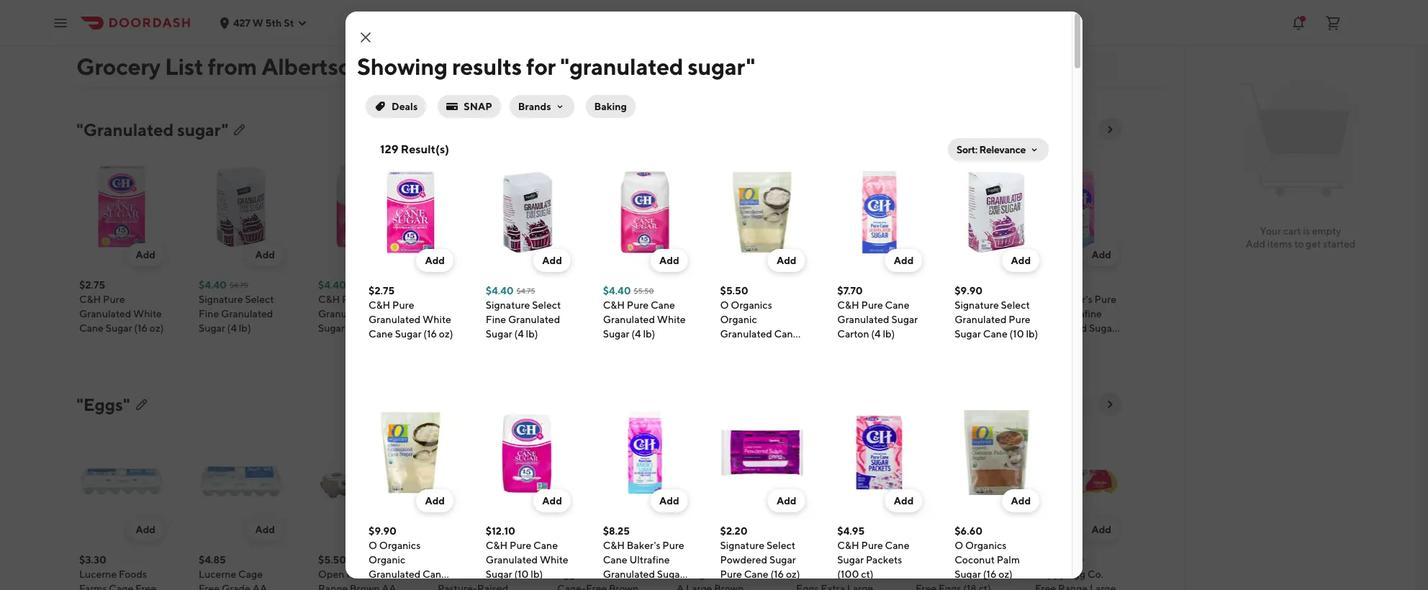 Task type: describe. For each thing, give the bounding box(es) containing it.
$5.50 open nature free range brown a
[[318, 555, 402, 591]]

o'lakes for butter
[[343, 19, 381, 30]]

lb) inside the $8.25 c&h baker's pure cane ultrafine granulated sugar (4 lb)
[[615, 583, 627, 591]]

$7.15 for kerrygold pure irish unsalted butter (8 oz)
[[587, 6, 604, 14]]

pure inside $12.10 c&h pure cane granulated white sugar (10 lb)
[[510, 540, 532, 552]]

o organics organic granulated cane sugar (64 oz)
[[797, 294, 875, 349]]

$7.70 happy egg co. free range larg
[[1036, 556, 1120, 591]]

your cart is empty add items to get started
[[1246, 225, 1356, 250]]

grass-
[[485, 19, 515, 30]]

granulated inside 'c&h baker's pure cane ultrafine granulated sugar (4 lb)'
[[1036, 323, 1088, 334]]

open
[[318, 569, 345, 580]]

c&h inside $4.95 c&h pure cane sugar packets (100 ct)
[[838, 540, 860, 552]]

0 horizontal spatial $2.75
[[79, 279, 105, 291]]

129
[[380, 143, 399, 156]]

oz) inside $4.95 $7.15 kerrygold grass- fed pure irish unsalted butter (8 oz)
[[438, 62, 452, 73]]

lucerne for $4.85
[[199, 569, 236, 580]]

sugar inside c&h pure cane granulated sugar carton (4 lb)
[[612, 308, 638, 320]]

$7.15 $8.80
[[916, 4, 962, 16]]

style
[[245, 48, 269, 59]]

pure inside '$2.20 signature select powdered sugar pure cane (16 oz)'
[[721, 569, 742, 580]]

(18
[[964, 583, 977, 591]]

a
[[677, 583, 684, 591]]

sugar inside o organics organic granulated cane sugar (64 oz)
[[797, 337, 823, 349]]

c&h pure cane granulated sugar carton (4 lb)
[[557, 294, 638, 334]]

$3.85 lucerne white eggs extra larg
[[797, 555, 874, 591]]

(4 inside the $8.25 c&h baker's pure cane ultrafine granulated sugar (4 lb)
[[603, 583, 613, 591]]

unsalted inside challenge butter unsalted european style (8 oz)
[[199, 33, 240, 45]]

0 horizontal spatial $4.40 $4.75 signature select fine granulated sugar (4 lb)
[[199, 279, 274, 334]]

white inside $3.85 lucerne white eggs extra larg
[[836, 569, 865, 580]]

relevance
[[980, 144, 1026, 156]]

land for land o'lakes unsalted butter sticks (4 ct)
[[318, 19, 341, 30]]

$4.40 $4.95 lucerne foods sweet cream butter unsalted (16 oz)
[[79, 4, 152, 73]]

pure inside the $8.25 c&h baker's pure cane ultrafine granulated sugar (4 lb)
[[663, 540, 685, 552]]

cart
[[1284, 225, 1302, 237]]

oz) inside challenge butter unsalted european style (8 oz)
[[199, 62, 213, 73]]

$5.50 for $5.50 challenge butter unsalted whipped butter (8 oz)
[[1036, 4, 1064, 16]]

open menu image
[[52, 14, 69, 31]]

butter inside $4.95 $7.15 kerrygold grass- fed pure irish unsalted butter (8 oz)
[[481, 48, 511, 59]]

co.
[[1088, 569, 1104, 580]]

$4.95 $7.15
[[797, 4, 843, 16]]

granulated inside $7.70 c&h pure cane granulated sugar carton (4 lb)
[[838, 314, 890, 326]]

irish inside $4.95 $7.15 kerrygold pure irish unsalted butter (8 oz)
[[557, 33, 577, 45]]

1 horizontal spatial $2.75
[[369, 285, 395, 297]]

427 w 5th st
[[233, 17, 294, 28]]

c&h pure cane granulated white sugar (4 lb) image
[[603, 170, 688, 255]]

pure inside $7.70 c&h pure cane granulated sugar carton (4 lb)
[[862, 300, 884, 311]]

oz) inside '$2.20 signature select powdered sugar pure cane (16 oz)'
[[786, 569, 800, 580]]

result(s)
[[401, 143, 449, 156]]

all
[[1033, 399, 1044, 411]]

range inside $7.70 happy egg co. free range larg
[[1059, 583, 1088, 591]]

(10 inside 'c&h pure cane granulated white sugar (10 lb)'
[[945, 323, 959, 334]]

cream
[[110, 33, 141, 45]]

cane inside '$2.20 signature select powdered sugar pure cane (16 oz)'
[[744, 569, 769, 580]]

(8 inside challenge butter unsalted european style (8 oz)
[[271, 48, 280, 59]]

sugar inside $7.70 c&h pure cane granulated sugar carton (4 lb)
[[892, 314, 918, 326]]

oz) inside $4.95 $7.15 kerrygold pure irish unsalted butter (8 oz)
[[600, 48, 614, 59]]

o organics organic granulated cane sugar (32 oz)
[[438, 294, 516, 349]]

xl
[[956, 569, 969, 580]]

update list image for "granulated sugar"
[[234, 124, 246, 135]]

c&h inside the $8.25 c&h baker's pure cane ultrafine granulated sugar (4 lb)
[[603, 540, 625, 552]]

egg
[[1068, 569, 1086, 580]]

coconut
[[955, 555, 995, 566]]

brands
[[518, 101, 551, 112]]

grade inside $4.85 lucerne cage free grade a
[[222, 583, 251, 591]]

extra
[[821, 583, 846, 591]]

w
[[253, 17, 263, 28]]

$3.30 lucerne foods farms cage fre
[[79, 555, 160, 591]]

1 horizontal spatial $4.40 $4.75 signature select fine granulated sugar (4 lb)
[[486, 285, 561, 340]]

$8.80 land o'lakes unsalted butter sticks (4 ct)
[[318, 4, 391, 59]]

lb) inside $8.80 land o'lakes butter unsalted (1 lb)
[[677, 48, 689, 59]]

$3.30
[[79, 555, 107, 566]]

organics inside o organics grade a large brow
[[688, 569, 729, 580]]

items
[[1268, 238, 1293, 250]]

empty retail cart image
[[1234, 72, 1369, 207]]

granulated inside the $8.25 c&h baker's pure cane ultrafine granulated sugar (4 lb)
[[603, 569, 655, 580]]

o inside the $5.50 o organics organic granulated cane sugar (32 oz)
[[721, 300, 729, 311]]

granulated inside 'c&h pure cane granulated white sugar (10 lb)'
[[916, 308, 968, 320]]

unsalted inside $5.50 challenge butter unsalted whipped butter (8 oz)
[[1036, 33, 1077, 45]]

lucerne inside lucerne xl cage free eggs (18 ct)
[[916, 569, 954, 580]]

o organics coconut palm sugar (16 oz) image
[[955, 411, 1040, 495]]

signature inside '$2.20 signature select powdered sugar pure cane (16 oz)'
[[721, 540, 765, 552]]

signature select fine granulated sugar (4 lb) image
[[486, 170, 571, 255]]

see all
[[1014, 399, 1044, 411]]

organic inside o organics organic granulated cane sugar (32 oz)
[[438, 308, 475, 320]]

$8.80 eggland's best cage-free brow
[[557, 555, 639, 591]]

1 horizontal spatial $4.75
[[517, 287, 536, 295]]

0 vertical spatial update list image
[[392, 60, 404, 72]]

butter inside the $4.40 $4.95 lucerne foods sweet cream butter unsalted (16 oz)
[[79, 48, 109, 59]]

organic inside $9.90 o organics organic granulated cane sugar (64 oz)
[[369, 555, 406, 566]]

$9.90 o organics organic granulated cane sugar (64 oz)
[[369, 526, 447, 591]]

"eggs"
[[76, 395, 130, 415]]

$12.10
[[486, 526, 516, 537]]

cane inside o organics organic granulated cane sugar (64 oz)
[[851, 323, 875, 334]]

0 horizontal spatial $9.90 signature select granulated pure sugar cane (10 lb)
[[677, 279, 761, 334]]

happy
[[1036, 569, 1066, 580]]

c&h inside 'c&h baker's pure cane ultrafine granulated sugar (4 lb)'
[[1036, 294, 1057, 305]]

427
[[233, 17, 251, 28]]

free inside $7.70 happy egg co. free range larg
[[1036, 583, 1057, 591]]

cane inside $7.70 c&h pure cane granulated sugar carton (4 lb)
[[886, 300, 910, 311]]

close showing results for "granulated sugar" image
[[357, 29, 374, 46]]

cane inside $12.10 c&h pure cane granulated white sugar (10 lb)
[[534, 540, 558, 552]]

free for $4.85 lucerne cage free grade a
[[199, 583, 220, 591]]

snap
[[464, 101, 492, 112]]

add inside your cart is empty add items to get started
[[1246, 238, 1266, 250]]

carton inside c&h pure cane granulated sugar carton (4 lb)
[[557, 323, 589, 334]]

fed
[[438, 33, 456, 45]]

grade inside o organics grade a large brow
[[731, 569, 760, 580]]

list
[[165, 53, 203, 80]]

$4.95 for grass-
[[438, 4, 465, 16]]

ct) for sugar
[[861, 569, 874, 580]]

$7.70 for c&h
[[838, 285, 863, 297]]

$8.80 for $8.80 land o'lakes unsalted butter sticks (4 ct)
[[318, 4, 346, 16]]

vital
[[438, 569, 459, 580]]

empty
[[1313, 225, 1342, 237]]

1 vertical spatial sugar"
[[177, 120, 228, 140]]

$12.10 c&h pure cane granulated white sugar (10 lb)
[[486, 526, 569, 580]]

farms inside $3.30 lucerne foods farms cage fre
[[79, 583, 107, 591]]

showing
[[357, 53, 448, 80]]

c&h inside $12.10 c&h pure cane granulated white sugar (10 lb)
[[486, 540, 508, 552]]

butter inside challenge butter unsalted european style (8 oz)
[[248, 19, 277, 30]]

see
[[1014, 399, 1031, 411]]

lucerne xl cage free eggs (18 ct)
[[916, 569, 995, 591]]

signature select granulated pure sugar cane (10 lb) image
[[955, 170, 1040, 255]]

$5.50 for $5.50 open nature free range brown a
[[318, 555, 347, 566]]

best
[[604, 569, 625, 580]]

irish inside $4.95 $7.15 kerrygold grass- fed pure irish unsalted butter (8 oz)
[[481, 33, 501, 45]]

grocery list from albertsons
[[76, 53, 375, 80]]

your
[[1261, 225, 1282, 237]]

pure inside 'c&h pure cane granulated white sugar (10 lb)'
[[940, 294, 962, 305]]

granulated inside o organics organic granulated cane sugar (32 oz)
[[438, 323, 490, 334]]

$4.95 c&h pure cane sugar packets (100 ct)
[[838, 526, 910, 580]]

deals
[[392, 101, 418, 112]]

$4.85
[[199, 555, 226, 566]]

sugar inside $9.90 o organics organic granulated cane sugar (64 oz)
[[369, 583, 395, 591]]

c&h pure cane sugar packets (100 ct) image
[[838, 411, 923, 495]]

pure inside c&h pure cane granulated sugar carton (4 lb)
[[581, 294, 603, 305]]

oz) inside o organics organic granulated cane sugar (64 oz)
[[843, 337, 857, 349]]

white inside 'c&h pure cane granulated white sugar (10 lb)'
[[970, 308, 999, 320]]

(8 inside $5.50 challenge butter unsalted whipped butter (8 oz)
[[1036, 62, 1045, 73]]

$5.50 o organics organic granulated cane sugar (32 oz)
[[721, 285, 799, 354]]

oz) inside the $4.40 $4.95 lucerne foods sweet cream butter unsalted (16 oz)
[[95, 62, 109, 73]]

granulated inside $9.90 o organics organic granulated cane sugar (64 oz)
[[369, 569, 421, 580]]

vital farms pasture-raise
[[438, 569, 508, 591]]

butter inside $8.80 land o'lakes butter unsalted (1 lb)
[[677, 33, 706, 45]]

(100
[[838, 569, 859, 580]]

baker's inside 'c&h baker's pure cane ultrafine granulated sugar (4 lb)'
[[1059, 294, 1093, 305]]

oz) inside $5.50 challenge butter unsalted whipped butter (8 oz)
[[1047, 62, 1061, 73]]

$8.25
[[603, 526, 630, 537]]

ultrafine inside 'c&h baker's pure cane ultrafine granulated sugar (4 lb)'
[[1062, 308, 1103, 320]]

$4.95 for pure
[[557, 4, 585, 16]]

sticks
[[318, 48, 346, 59]]

129 result(s)
[[380, 143, 449, 156]]

cage for xl
[[971, 569, 995, 580]]

$9.90 for signature select granulated pure sugar cane (10 lb) image
[[955, 285, 983, 297]]

eggs inside lucerne xl cage free eggs (18 ct)
[[939, 583, 962, 591]]

eggs inside $3.85 lucerne white eggs extra larg
[[797, 583, 819, 591]]

started
[[1324, 238, 1356, 250]]

nature
[[347, 569, 379, 580]]

sugar inside $12.10 c&h pure cane granulated white sugar (10 lb)
[[486, 569, 513, 580]]

$6.60
[[955, 526, 983, 537]]

brands button
[[510, 95, 574, 118]]

$2.20 signature select powdered sugar pure cane (16 oz)
[[721, 526, 800, 580]]

c&h baker's pure cane ultrafine granulated sugar (4 lb) image
[[603, 411, 688, 495]]

sugar inside '$2.20 signature select powdered sugar pure cane (16 oz)'
[[770, 555, 796, 566]]

$5.50 for $5.50 o organics organic granulated cane sugar (32 oz)
[[721, 285, 749, 297]]

$6.60 o organics coconut palm sugar (16 oz)
[[955, 526, 1020, 580]]

organic inside o organics organic granulated cane sugar (64 oz)
[[797, 308, 833, 320]]

$7.70 c&h pure cane granulated sugar carton (4 lb)
[[838, 285, 918, 340]]

"granulated
[[76, 120, 174, 140]]

results
[[452, 53, 522, 80]]

organics inside o organics organic granulated cane sugar (32 oz)
[[449, 294, 490, 305]]

cane inside the $8.25 c&h baker's pure cane ultrafine granulated sugar (4 lb)
[[603, 555, 628, 566]]



Task type: locate. For each thing, give the bounding box(es) containing it.
farms up pasture- at the bottom
[[461, 569, 489, 580]]

lb) inside c&h pure cane granulated sugar carton (4 lb)
[[603, 323, 615, 334]]

lucerne down the $3.85
[[797, 569, 834, 580]]

1 land from the left
[[318, 19, 341, 30]]

lb) inside $7.70 c&h pure cane granulated sugar carton (4 lb)
[[883, 328, 895, 340]]

$4.40 $4.75 signature select fine granulated sugar (4 lb)
[[199, 279, 274, 334], [486, 285, 561, 340]]

unsalted left (1
[[708, 33, 750, 45]]

ct) right the "(100"
[[861, 569, 874, 580]]

0 horizontal spatial farms
[[79, 583, 107, 591]]

0 horizontal spatial sugar"
[[177, 120, 228, 140]]

0 horizontal spatial cage
[[109, 583, 133, 591]]

update list image right the "eggs"
[[136, 399, 147, 411]]

1 vertical spatial ultrafine
[[630, 555, 670, 566]]

1 horizontal spatial range
[[1059, 583, 1088, 591]]

0 vertical spatial baker's
[[1059, 294, 1093, 305]]

(8 right style
[[271, 48, 280, 59]]

sugar inside the $6.60 o organics coconut palm sugar (16 oz)
[[955, 569, 982, 580]]

kerrygold up 'showing results for "granulated sugar"'
[[557, 19, 603, 30]]

0 vertical spatial sugar"
[[688, 53, 755, 80]]

irish up 'showing results for "granulated sugar"'
[[557, 33, 577, 45]]

$8.80 inside $8.80 land o'lakes unsalted butter sticks (4 ct)
[[318, 4, 346, 16]]

sugar inside 'c&h pure cane granulated white sugar (10 lb)'
[[916, 323, 943, 334]]

free for lucerne xl cage free eggs (18 ct)
[[916, 583, 937, 591]]

(4 inside 'c&h baker's pure cane ultrafine granulated sugar (4 lb)'
[[1036, 337, 1045, 349]]

1 vertical spatial farms
[[79, 583, 107, 591]]

unsalted up sticks
[[318, 33, 360, 45]]

cane inside $9.90 o organics organic granulated cane sugar (64 oz)
[[423, 569, 447, 580]]

$7.15 inside $4.95 $7.15 kerrygold grass- fed pure irish unsalted butter (8 oz)
[[468, 6, 484, 14]]

kerrygold for unsalted
[[557, 19, 603, 30]]

organic
[[438, 308, 475, 320], [797, 308, 833, 320], [721, 314, 757, 326], [369, 555, 406, 566]]

o'lakes for unsalted
[[702, 19, 739, 30]]

sugar inside 'c&h baker's pure cane ultrafine granulated sugar (4 lb)'
[[1090, 323, 1116, 334]]

$4.95 for cane
[[838, 526, 865, 537]]

0 horizontal spatial irish
[[481, 33, 501, 45]]

challenge
[[199, 19, 246, 30], [1036, 19, 1083, 30]]

$7.15
[[916, 4, 940, 16], [468, 6, 484, 14], [587, 6, 604, 14], [827, 6, 843, 14]]

1 o'lakes from the left
[[343, 19, 381, 30]]

signature select powdered sugar pure cane (16 oz) image
[[721, 411, 806, 495]]

is
[[1304, 225, 1311, 237]]

2 previous image from the top
[[1076, 399, 1087, 411]]

update list image
[[392, 60, 404, 72], [234, 124, 246, 135], [136, 399, 147, 411]]

free for $5.50 open nature free range brown a
[[381, 569, 402, 580]]

1 vertical spatial baker's
[[627, 540, 661, 552]]

1 horizontal spatial irish
[[557, 33, 577, 45]]

lucerne down $3.30
[[79, 569, 117, 580]]

lb) inside 'c&h pure cane granulated white sugar (10 lb)'
[[961, 323, 973, 334]]

free inside $5.50 open nature free range brown a
[[381, 569, 402, 580]]

oz)
[[600, 48, 614, 59], [95, 62, 109, 73], [199, 62, 213, 73], [438, 62, 452, 73], [1047, 62, 1061, 73], [150, 323, 164, 334], [439, 328, 453, 340], [483, 337, 497, 349], [843, 337, 857, 349], [766, 343, 780, 354], [786, 569, 800, 580], [999, 569, 1013, 580], [415, 583, 429, 591]]

cage inside $4.85 lucerne cage free grade a
[[238, 569, 263, 580]]

previous image for happy egg co. free range larg
[[1076, 399, 1087, 411]]

previous image left next image
[[1076, 124, 1087, 135]]

o inside o organics grade a large brow
[[677, 569, 686, 580]]

o'lakes inside $8.80 land o'lakes unsalted butter sticks (4 ct)
[[343, 19, 381, 30]]

lucerne inside the $4.40 $4.95 lucerne foods sweet cream butter unsalted (16 oz)
[[79, 19, 117, 30]]

sugar inside $4.95 c&h pure cane sugar packets (100 ct)
[[838, 555, 864, 566]]

cane inside 'c&h pure cane granulated white sugar (10 lb)'
[[964, 294, 988, 305]]

challenge inside challenge butter unsalted european style (8 oz)
[[199, 19, 246, 30]]

free right nature
[[381, 569, 402, 580]]

sugar"
[[688, 53, 755, 80], [177, 120, 228, 140]]

1 horizontal spatial challenge
[[1036, 19, 1083, 30]]

free inside $4.85 lucerne cage free grade a
[[199, 583, 220, 591]]

range down egg
[[1059, 583, 1088, 591]]

packets
[[866, 555, 903, 566]]

1 range from the left
[[318, 583, 348, 591]]

oz) inside $9.90 o organics organic granulated cane sugar (64 oz)
[[415, 583, 429, 591]]

$9.90 signature select granulated pure sugar cane (10 lb)
[[677, 279, 761, 334], [955, 285, 1039, 340]]

1 vertical spatial $7.70
[[1067, 556, 1084, 565]]

$5.50 challenge butter unsalted whipped butter (8 oz)
[[1036, 4, 1114, 73]]

0 vertical spatial ultrafine
[[1062, 308, 1103, 320]]

c&h inside c&h pure cane granulated sugar carton (4 lb)
[[557, 294, 579, 305]]

(4 inside c&h pure cane granulated sugar carton (4 lb)
[[591, 323, 601, 334]]

pure
[[605, 19, 626, 30], [458, 33, 479, 45], [103, 294, 125, 305], [342, 294, 364, 305], [581, 294, 603, 305], [940, 294, 962, 305], [1095, 294, 1117, 305], [393, 300, 414, 311], [627, 300, 649, 311], [862, 300, 884, 311], [731, 308, 753, 320], [1009, 314, 1031, 326], [510, 540, 532, 552], [663, 540, 685, 552], [862, 540, 884, 552], [721, 569, 742, 580]]

(4 inside $7.70 c&h pure cane granulated sugar carton (4 lb)
[[872, 328, 881, 340]]

0 horizontal spatial grade
[[222, 583, 251, 591]]

$7.70 for happy
[[1067, 556, 1084, 565]]

0 vertical spatial (64
[[825, 337, 841, 349]]

grade down powdered
[[731, 569, 760, 580]]

pure inside 'c&h baker's pure cane ultrafine granulated sugar (4 lb)'
[[1095, 294, 1117, 305]]

1 irish from the left
[[481, 33, 501, 45]]

albertsons
[[262, 53, 375, 80]]

notification bell image
[[1291, 14, 1308, 31]]

lb) inside $12.10 c&h pure cane granulated white sugar (10 lb)
[[531, 569, 543, 580]]

ct) right (18
[[979, 583, 992, 591]]

2 horizontal spatial update list image
[[392, 60, 404, 72]]

free inside lucerne xl cage free eggs (18 ct)
[[916, 583, 937, 591]]

free down eggland's
[[586, 583, 607, 591]]

sort: relevance button
[[948, 138, 1049, 161]]

0 horizontal spatial carton
[[557, 323, 589, 334]]

whipped
[[1036, 48, 1079, 59]]

palm
[[997, 555, 1020, 566]]

c&h pure granulated white cane sugar (16 oz) image
[[369, 170, 454, 255]]

$9.90 for o organics organic granulated cane sugar (64 oz) image
[[369, 526, 397, 537]]

1 vertical spatial ct)
[[861, 569, 874, 580]]

eggland's
[[557, 569, 602, 580]]

c&h pure cane granulated sugar carton (4 lb) image
[[838, 170, 923, 255]]

unsalted up 'whipped'
[[1036, 33, 1077, 45]]

$4.40
[[79, 4, 107, 16], [199, 279, 227, 291], [318, 279, 346, 291], [486, 285, 514, 297], [603, 285, 631, 297]]

0 horizontal spatial fine
[[199, 308, 219, 320]]

granulated inside $12.10 c&h pure cane granulated white sugar (10 lb)
[[486, 555, 538, 566]]

1 kerrygold from the left
[[438, 19, 483, 30]]

free
[[381, 569, 402, 580], [199, 583, 220, 591], [586, 583, 607, 591], [916, 583, 937, 591], [1036, 583, 1057, 591]]

cane inside 'c&h baker's pure cane ultrafine granulated sugar (4 lb)'
[[1036, 308, 1060, 320]]

organics inside $9.90 o organics organic granulated cane sugar (64 oz)
[[379, 540, 421, 552]]

(64 inside $9.90 o organics organic granulated cane sugar (64 oz)
[[397, 583, 413, 591]]

0 vertical spatial foods
[[119, 19, 147, 30]]

(8 right for
[[589, 48, 598, 59]]

1 horizontal spatial (32
[[749, 343, 764, 354]]

free down $4.85
[[199, 583, 220, 591]]

oz) inside o organics organic granulated cane sugar (32 oz)
[[483, 337, 497, 349]]

st
[[284, 17, 294, 28]]

powdered
[[721, 555, 768, 566]]

land for land o'lakes butter unsalted (1 lb)
[[677, 19, 700, 30]]

0 vertical spatial farms
[[461, 569, 489, 580]]

0 items, open order cart image
[[1325, 14, 1342, 31]]

organics inside o organics organic granulated cane sugar (64 oz)
[[807, 294, 849, 305]]

1 horizontal spatial $7.70
[[1067, 556, 1084, 565]]

1 vertical spatial foods
[[119, 569, 147, 580]]

farms
[[461, 569, 489, 580], [79, 583, 107, 591]]

(8 down 'whipped'
[[1036, 62, 1045, 73]]

eggs left extra
[[797, 583, 819, 591]]

c&h inside 'c&h pure cane granulated white sugar (10 lb)'
[[916, 294, 938, 305]]

o organics organic granulated cane sugar (64 oz) image
[[369, 411, 454, 495]]

(8 left for
[[513, 48, 522, 59]]

0 horizontal spatial land
[[318, 19, 341, 30]]

cage-
[[557, 583, 586, 591]]

grade
[[731, 569, 760, 580], [222, 583, 251, 591]]

1 foods from the top
[[119, 19, 147, 30]]

white inside $12.10 c&h pure cane granulated white sugar (10 lb)
[[540, 555, 569, 566]]

2 horizontal spatial cage
[[971, 569, 995, 580]]

1 vertical spatial grade
[[222, 583, 251, 591]]

c&h pure cane granulated white sugar (10 lb) image
[[486, 411, 571, 495]]

o organics organic granulated cane sugar (32 oz) image
[[721, 170, 806, 255]]

427 w 5th st button
[[219, 17, 309, 28]]

0 vertical spatial grade
[[731, 569, 760, 580]]

1 vertical spatial previous image
[[1076, 399, 1087, 411]]

lucerne left xl
[[916, 569, 954, 580]]

baking
[[595, 101, 627, 112]]

lucerne inside $3.30 lucerne foods farms cage fre
[[79, 569, 117, 580]]

farms down $3.30
[[79, 583, 107, 591]]

0 horizontal spatial ct)
[[359, 48, 372, 59]]

oz) inside the $6.60 o organics coconut palm sugar (16 oz)
[[999, 569, 1013, 580]]

1 horizontal spatial grade
[[731, 569, 760, 580]]

0 vertical spatial ct)
[[359, 48, 372, 59]]

lucerne inside $3.85 lucerne white eggs extra larg
[[797, 569, 834, 580]]

unsalted up "granulated
[[579, 33, 620, 45]]

cane inside o organics organic granulated cane sugar (32 oz)
[[492, 323, 516, 334]]

organics
[[449, 294, 490, 305], [807, 294, 849, 305], [731, 300, 773, 311], [379, 540, 421, 552], [966, 540, 1007, 552], [688, 569, 729, 580]]

sugar" down (1
[[688, 53, 755, 80]]

kerrygold up fed
[[438, 19, 483, 30]]

1 horizontal spatial $9.90 signature select granulated pure sugar cane (10 lb)
[[955, 285, 1039, 340]]

o inside o organics organic granulated cane sugar (64 oz)
[[797, 294, 805, 305]]

ct) inside $8.80 land o'lakes unsalted butter sticks (4 ct)
[[359, 48, 372, 59]]

deals button
[[363, 92, 429, 121], [366, 95, 427, 118]]

0 horizontal spatial $9.90
[[369, 526, 397, 537]]

unsalted inside the $4.40 $4.95 lucerne foods sweet cream butter unsalted (16 oz)
[[111, 48, 152, 59]]

1 horizontal spatial (64
[[825, 337, 841, 349]]

unsalted down cream
[[111, 48, 152, 59]]

1 horizontal spatial $4.40 $5.50 c&h pure cane granulated white sugar (4 lb)
[[603, 285, 686, 340]]

brown
[[350, 583, 380, 591]]

to
[[1295, 238, 1304, 250]]

white
[[133, 308, 162, 320], [372, 308, 401, 320], [970, 308, 999, 320], [423, 314, 451, 326], [657, 314, 686, 326], [540, 555, 569, 566], [836, 569, 865, 580]]

$5.50 inside $5.50 open nature free range brown a
[[318, 555, 347, 566]]

land inside $8.80 land o'lakes butter unsalted (1 lb)
[[677, 19, 700, 30]]

(4 inside $8.80 land o'lakes unsalted butter sticks (4 ct)
[[348, 48, 357, 59]]

0 horizontal spatial kerrygold
[[438, 19, 483, 30]]

0 horizontal spatial (64
[[397, 583, 413, 591]]

butter
[[248, 19, 277, 30], [1085, 19, 1114, 30], [362, 33, 391, 45], [677, 33, 706, 45], [79, 48, 109, 59], [481, 48, 511, 59], [557, 48, 587, 59], [1081, 48, 1110, 59]]

land inside $8.80 land o'lakes unsalted butter sticks (4 ct)
[[318, 19, 341, 30]]

granulated inside the $5.50 o organics organic granulated cane sugar (32 oz)
[[721, 328, 773, 340]]

0 horizontal spatial $4.75
[[230, 281, 248, 290]]

cane inside the $5.50 o organics organic granulated cane sugar (32 oz)
[[775, 328, 799, 340]]

previous image for c&h baker's pure cane ultrafine granulated sugar (4 lb)
[[1076, 124, 1087, 135]]

0 horizontal spatial $2.75 c&h pure granulated white cane sugar (16 oz)
[[79, 279, 164, 334]]

see all button
[[1005, 393, 1053, 416]]

add button
[[127, 243, 164, 266], [127, 243, 164, 266], [247, 243, 284, 266], [247, 243, 284, 266], [366, 243, 403, 266], [366, 243, 403, 266], [486, 243, 523, 266], [486, 243, 523, 266], [605, 243, 642, 266], [605, 243, 642, 266], [725, 243, 762, 266], [725, 243, 762, 266], [844, 243, 881, 266], [844, 243, 881, 266], [964, 243, 1001, 266], [964, 243, 1001, 266], [1083, 243, 1121, 266], [1083, 243, 1121, 266], [417, 249, 454, 272], [417, 249, 454, 272], [534, 249, 571, 272], [534, 249, 571, 272], [651, 249, 688, 272], [651, 249, 688, 272], [768, 249, 806, 272], [768, 249, 806, 272], [886, 249, 923, 272], [886, 249, 923, 272], [1003, 249, 1040, 272], [1003, 249, 1040, 272], [417, 490, 454, 513], [417, 490, 454, 513], [534, 490, 571, 513], [534, 490, 571, 513], [651, 490, 688, 513], [651, 490, 688, 513], [768, 490, 806, 513], [768, 490, 806, 513], [886, 490, 923, 513], [886, 490, 923, 513], [1003, 490, 1040, 513], [1003, 490, 1040, 513], [127, 519, 164, 542], [127, 519, 164, 542], [247, 519, 284, 542], [247, 519, 284, 542], [366, 519, 403, 542], [366, 519, 403, 542], [486, 519, 523, 542], [486, 519, 523, 542], [605, 519, 642, 542], [605, 519, 642, 542], [725, 519, 762, 542], [725, 519, 762, 542], [844, 519, 881, 542], [844, 519, 881, 542], [964, 519, 1001, 542], [964, 519, 1001, 542], [1083, 519, 1121, 542], [1083, 519, 1121, 542]]

pure inside $4.95 $7.15 kerrygold pure irish unsalted butter (8 oz)
[[605, 19, 626, 30]]

1 vertical spatial update list image
[[234, 124, 246, 135]]

organic inside the $5.50 o organics organic granulated cane sugar (32 oz)
[[721, 314, 757, 326]]

(10 inside $12.10 c&h pure cane granulated white sugar (10 lb)
[[515, 569, 529, 580]]

1 horizontal spatial eggs
[[939, 583, 962, 591]]

granulated inside o organics organic granulated cane sugar (64 oz)
[[797, 323, 849, 334]]

$8.25 c&h baker's pure cane ultrafine granulated sugar (4 lb)
[[603, 526, 685, 591]]

challenge butter unsalted european style (8 oz)
[[199, 19, 280, 73]]

(8
[[271, 48, 280, 59], [513, 48, 522, 59], [589, 48, 598, 59], [1036, 62, 1045, 73]]

2 vertical spatial update list image
[[136, 399, 147, 411]]

sort:
[[957, 144, 978, 156]]

lb) inside 'c&h baker's pure cane ultrafine granulated sugar (4 lb)'
[[1047, 337, 1059, 349]]

0 horizontal spatial challenge
[[199, 19, 246, 30]]

(1
[[752, 33, 759, 45]]

2 horizontal spatial $9.90
[[955, 285, 983, 297]]

0 horizontal spatial $7.70
[[838, 285, 863, 297]]

o'lakes
[[343, 19, 381, 30], [702, 19, 739, 30]]

butter inside $8.80 land o'lakes unsalted butter sticks (4 ct)
[[362, 33, 391, 45]]

baker's
[[1059, 294, 1093, 305], [627, 540, 661, 552]]

1 horizontal spatial baker's
[[1059, 294, 1093, 305]]

1 horizontal spatial $2.75 c&h pure granulated white cane sugar (16 oz)
[[369, 285, 453, 340]]

ultrafine
[[1062, 308, 1103, 320], [630, 555, 670, 566]]

0 vertical spatial $7.70
[[838, 285, 863, 297]]

$4.85 lucerne cage free grade a
[[199, 555, 280, 591]]

eggs
[[797, 583, 819, 591], [939, 583, 962, 591]]

lucerne down $4.85
[[199, 569, 236, 580]]

0 horizontal spatial baker's
[[627, 540, 661, 552]]

0 horizontal spatial o'lakes
[[343, 19, 381, 30]]

(32 inside o organics organic granulated cane sugar (32 oz)
[[466, 337, 481, 349]]

range down open at the left bottom of page
[[318, 583, 348, 591]]

challenge up 'whipped'
[[1036, 19, 1083, 30]]

$4.95 $7.15 kerrygold grass- fed pure irish unsalted butter (8 oz)
[[438, 4, 522, 73]]

signature
[[199, 294, 243, 305], [677, 294, 721, 305], [486, 300, 530, 311], [955, 300, 999, 311], [721, 540, 765, 552]]

o inside $9.90 o organics organic granulated cane sugar (64 oz)
[[369, 540, 377, 552]]

lucerne for $3.30
[[79, 569, 117, 580]]

1 horizontal spatial ultrafine
[[1062, 308, 1103, 320]]

grade down $4.85
[[222, 583, 251, 591]]

unsalted inside $4.95 $7.15 kerrygold grass- fed pure irish unsalted butter (8 oz)
[[438, 48, 479, 59]]

c&h inside $7.70 c&h pure cane granulated sugar carton (4 lb)
[[838, 300, 860, 311]]

lucerne for $3.85
[[797, 569, 834, 580]]

1 previous image from the top
[[1076, 124, 1087, 135]]

land
[[318, 19, 341, 30], [677, 19, 700, 30]]

next image
[[1105, 399, 1116, 411]]

large
[[686, 583, 713, 591]]

1 horizontal spatial kerrygold
[[557, 19, 603, 30]]

next image
[[1105, 124, 1116, 135]]

2 foods from the top
[[119, 569, 147, 580]]

sugar inside o organics organic granulated cane sugar (32 oz)
[[438, 337, 464, 349]]

$7.15 inside $4.95 $7.15 kerrygold pure irish unsalted butter (8 oz)
[[587, 6, 604, 14]]

2 range from the left
[[1059, 583, 1088, 591]]

european
[[199, 48, 243, 59]]

1 horizontal spatial farms
[[461, 569, 489, 580]]

c&h pure cane granulated white sugar (10 lb)
[[916, 294, 999, 334]]

lucerne inside $4.85 lucerne cage free grade a
[[199, 569, 236, 580]]

pure inside $4.95 $7.15 kerrygold grass- fed pure irish unsalted butter (8 oz)
[[458, 33, 479, 45]]

ct) inside lucerne xl cage free eggs (18 ct)
[[979, 583, 992, 591]]

showing results for "granulated sugar"
[[357, 53, 755, 80]]

sort: relevance
[[957, 144, 1026, 156]]

add
[[1246, 238, 1266, 250], [136, 249, 156, 261], [255, 249, 275, 261], [375, 249, 395, 261], [494, 249, 514, 261], [614, 249, 634, 261], [733, 249, 753, 261], [853, 249, 873, 261], [973, 249, 992, 261], [1092, 249, 1112, 261], [425, 255, 445, 266], [542, 255, 562, 266], [660, 255, 680, 266], [777, 255, 797, 266], [894, 255, 914, 266], [1012, 255, 1031, 266], [425, 495, 445, 507], [542, 495, 562, 507], [660, 495, 680, 507], [777, 495, 797, 507], [894, 495, 914, 507], [1012, 495, 1031, 507], [136, 524, 156, 536], [255, 524, 275, 536], [375, 524, 395, 536], [494, 524, 514, 536], [614, 524, 634, 536], [733, 524, 753, 536], [853, 524, 873, 536], [973, 524, 992, 536], [1092, 524, 1112, 536]]

update list image down from
[[234, 124, 246, 135]]

1 horizontal spatial sugar"
[[688, 53, 755, 80]]

free left (18
[[916, 583, 937, 591]]

0 horizontal spatial $4.40 $5.50 c&h pure cane granulated white sugar (4 lb)
[[318, 279, 401, 334]]

$7.15 for kerrygold grass- fed pure irish unsalted butter (8 oz)
[[468, 6, 484, 14]]

pasture-
[[438, 583, 477, 591]]

unsalted up european
[[199, 33, 240, 45]]

organics inside the $5.50 o organics organic granulated cane sugar (32 oz)
[[731, 300, 773, 311]]

update list image left delete list icon
[[392, 60, 404, 72]]

$7.15 for $7.15
[[827, 6, 843, 14]]

2 kerrygold from the left
[[557, 19, 603, 30]]

2 land from the left
[[677, 19, 700, 30]]

sugar" down list
[[177, 120, 228, 140]]

1 horizontal spatial o'lakes
[[702, 19, 739, 30]]

select
[[245, 294, 274, 305], [723, 294, 752, 305], [532, 300, 561, 311], [1001, 300, 1030, 311], [767, 540, 796, 552]]

1 horizontal spatial $9.90
[[677, 279, 705, 291]]

previous image
[[1076, 124, 1087, 135], [1076, 399, 1087, 411]]

2 irish from the left
[[557, 33, 577, 45]]

organics inside the $6.60 o organics coconut palm sugar (16 oz)
[[966, 540, 1007, 552]]

eggs down xl
[[939, 583, 962, 591]]

1 challenge from the left
[[199, 19, 246, 30]]

1 horizontal spatial carton
[[838, 328, 870, 340]]

Search Albertsons search field
[[841, 58, 1111, 74]]

previous image left next icon
[[1076, 399, 1087, 411]]

1 horizontal spatial update list image
[[234, 124, 246, 135]]

$3.85
[[797, 555, 823, 566]]

(64
[[825, 337, 841, 349], [397, 583, 413, 591]]

kerrygold inside $4.95 $7.15 kerrygold pure irish unsalted butter (8 oz)
[[557, 19, 603, 30]]

cane inside c&h pure cane granulated sugar carton (4 lb)
[[605, 294, 630, 305]]

cage for lucerne
[[238, 569, 263, 580]]

(10
[[732, 323, 746, 334], [945, 323, 959, 334], [1010, 328, 1025, 340], [515, 569, 529, 580]]

"granulated
[[560, 53, 684, 80]]

2 vertical spatial ct)
[[979, 583, 992, 591]]

baker's inside the $8.25 c&h baker's pure cane ultrafine granulated sugar (4 lb)
[[627, 540, 661, 552]]

0 horizontal spatial (32
[[466, 337, 481, 349]]

from
[[208, 53, 257, 80]]

unsalted inside $8.80 land o'lakes butter unsalted (1 lb)
[[708, 33, 750, 45]]

2 o'lakes from the left
[[702, 19, 739, 30]]

get
[[1306, 238, 1322, 250]]

range inside $5.50 open nature free range brown a
[[318, 583, 348, 591]]

carton inside $7.70 c&h pure cane granulated sugar carton (4 lb)
[[838, 328, 870, 340]]

update list image for "eggs"
[[136, 399, 147, 411]]

c&h baker's pure cane ultrafine granulated sugar (4 lb)
[[1036, 294, 1117, 349]]

1 horizontal spatial cage
[[238, 569, 263, 580]]

1 vertical spatial (64
[[397, 583, 413, 591]]

(8 inside $4.95 $7.15 kerrygold grass- fed pure irish unsalted butter (8 oz)
[[513, 48, 522, 59]]

(8 inside $4.95 $7.15 kerrygold pure irish unsalted butter (8 oz)
[[589, 48, 598, 59]]

sugar
[[612, 308, 638, 320], [892, 314, 918, 326], [106, 323, 132, 334], [199, 323, 225, 334], [318, 323, 345, 334], [677, 323, 703, 334], [916, 323, 943, 334], [1090, 323, 1116, 334], [395, 328, 422, 340], [486, 328, 513, 340], [603, 328, 630, 340], [955, 328, 982, 340], [438, 337, 464, 349], [797, 337, 823, 349], [721, 343, 747, 354], [770, 555, 796, 566], [838, 555, 864, 566], [486, 569, 513, 580], [657, 569, 684, 580], [955, 569, 982, 580], [369, 583, 395, 591]]

$8.80 inside '$7.15 $8.80'
[[942, 6, 962, 14]]

2 challenge from the left
[[1036, 19, 1083, 30]]

unsalted down fed
[[438, 48, 479, 59]]

1 horizontal spatial fine
[[486, 314, 506, 326]]

0 horizontal spatial ultrafine
[[630, 555, 670, 566]]

lucerne up sweet
[[79, 19, 117, 30]]

$5.50
[[1036, 4, 1064, 16], [349, 281, 369, 290], [721, 285, 749, 297], [634, 287, 654, 295], [318, 555, 347, 566]]

$8.80 for $8.80 land o'lakes butter unsalted (1 lb)
[[677, 4, 705, 16]]

$8.80 land o'lakes butter unsalted (1 lb)
[[677, 4, 759, 59]]

$2.75 c&h pure granulated white cane sugar (16 oz)
[[79, 279, 164, 334], [369, 285, 453, 340]]

$2.20
[[721, 526, 748, 537]]

cane
[[366, 294, 391, 305], [605, 294, 630, 305], [964, 294, 988, 305], [651, 300, 675, 311], [886, 300, 910, 311], [1036, 308, 1060, 320], [79, 323, 104, 334], [492, 323, 516, 334], [705, 323, 730, 334], [851, 323, 875, 334], [369, 328, 393, 340], [775, 328, 799, 340], [984, 328, 1008, 340], [534, 540, 558, 552], [886, 540, 910, 552], [603, 555, 628, 566], [423, 569, 447, 580], [744, 569, 769, 580]]

o inside o organics organic granulated cane sugar (32 oz)
[[438, 294, 447, 305]]

ct) down close showing results for "granulated sugar" 'icon'
[[359, 48, 372, 59]]

foods inside $3.30 lucerne foods farms cage fre
[[119, 569, 147, 580]]

1 horizontal spatial land
[[677, 19, 700, 30]]

$4.95 $7.15 kerrygold pure irish unsalted butter (8 oz)
[[557, 4, 626, 59]]

(16 inside the $6.60 o organics coconut palm sugar (16 oz)
[[984, 569, 997, 580]]

ct) for butter
[[359, 48, 372, 59]]

delete list image
[[424, 60, 436, 72]]

2 eggs from the left
[[939, 583, 962, 591]]

1 eggs from the left
[[797, 583, 819, 591]]

sweet
[[79, 33, 108, 45]]

sugar inside the $8.25 c&h baker's pure cane ultrafine granulated sugar (4 lb)
[[657, 569, 684, 580]]

irish down grass- at the left of the page
[[481, 33, 501, 45]]

granulated inside c&h pure cane granulated sugar carton (4 lb)
[[557, 308, 609, 320]]

5th
[[266, 17, 282, 28]]

0 vertical spatial previous image
[[1076, 124, 1087, 135]]

challenge up european
[[199, 19, 246, 30]]

butter inside $4.95 $7.15 kerrygold pure irish unsalted butter (8 oz)
[[557, 48, 587, 59]]

for
[[526, 53, 556, 80]]

cage
[[238, 569, 263, 580], [971, 569, 995, 580], [109, 583, 133, 591]]

$8.80 for $8.80 eggland's best cage-free brow
[[557, 555, 585, 566]]

0 horizontal spatial eggs
[[797, 583, 819, 591]]

baking button
[[583, 92, 639, 121], [586, 95, 636, 118]]

0 horizontal spatial range
[[318, 583, 348, 591]]

$4.95 inside $4.95 $7.15 kerrygold grass- fed pure irish unsalted butter (8 oz)
[[438, 4, 465, 16]]

1 horizontal spatial ct)
[[861, 569, 874, 580]]

ultrafine inside the $8.25 c&h baker's pure cane ultrafine granulated sugar (4 lb)
[[630, 555, 670, 566]]

free down 'happy'
[[1036, 583, 1057, 591]]

grocery
[[76, 53, 161, 80]]

0 horizontal spatial update list image
[[136, 399, 147, 411]]

2 horizontal spatial ct)
[[979, 583, 992, 591]]

kerrygold for pure
[[438, 19, 483, 30]]

o organics grade a large brow
[[677, 569, 760, 591]]



Task type: vqa. For each thing, say whether or not it's contained in the screenshot.
Oz)
yes



